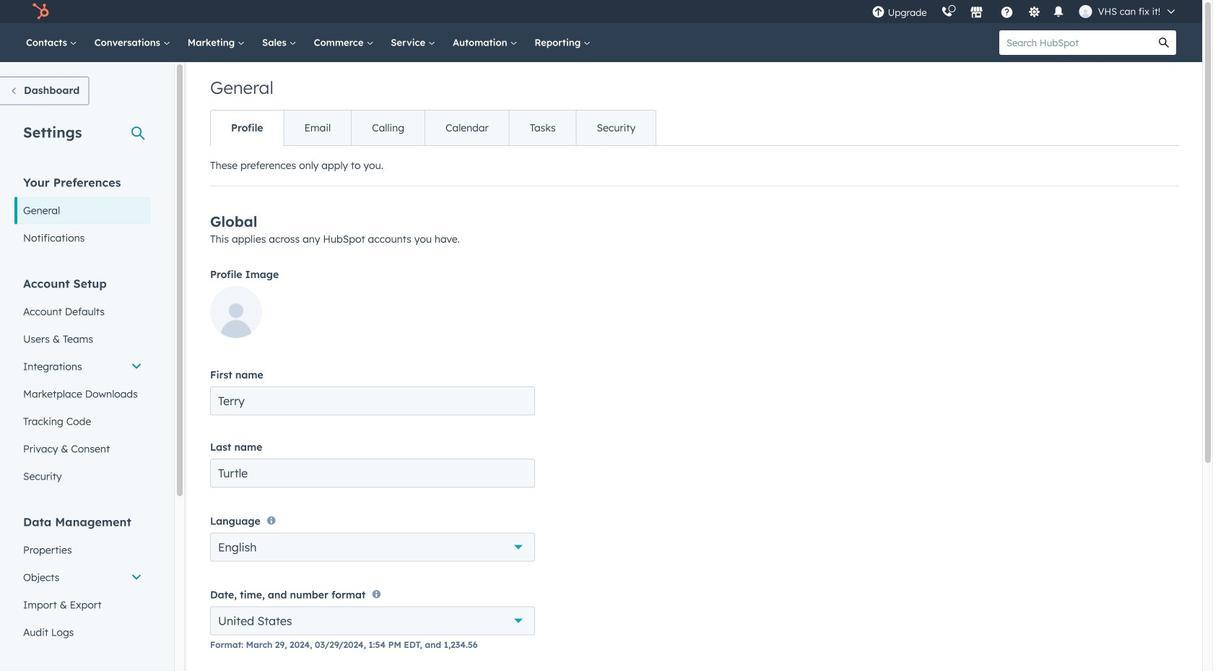 Task type: vqa. For each thing, say whether or not it's contained in the screenshot.
James Peterson image
no



Task type: locate. For each thing, give the bounding box(es) containing it.
data management element
[[14, 514, 151, 646]]

Search HubSpot search field
[[1000, 30, 1152, 55]]

navigation
[[210, 110, 657, 146]]

menu
[[865, 0, 1185, 23]]

marketplaces image
[[970, 7, 983, 20]]

None text field
[[210, 386, 535, 415], [210, 459, 535, 488], [210, 386, 535, 415], [210, 459, 535, 488]]



Task type: describe. For each thing, give the bounding box(es) containing it.
terry turtle image
[[1080, 5, 1093, 18]]

account setup element
[[14, 276, 151, 490]]

your preferences element
[[14, 174, 151, 252]]



